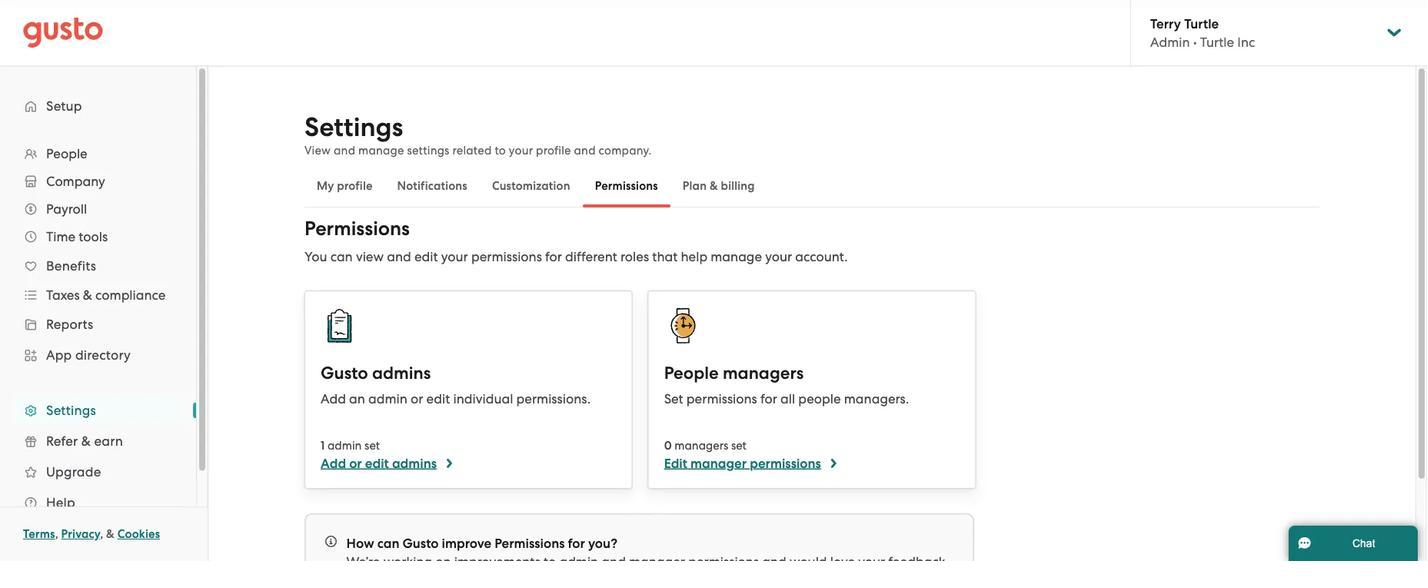 Task type: vqa. For each thing, say whether or not it's contained in the screenshot.
App in the left bottom of the page
yes



Task type: describe. For each thing, give the bounding box(es) containing it.
help link
[[15, 489, 181, 517]]

2 , from the left
[[100, 527, 103, 541]]

upgrade link
[[15, 458, 181, 486]]

edit for permissions
[[414, 249, 438, 264]]

set
[[664, 391, 683, 407]]

edit inside 1 admin set add or edit admins
[[365, 456, 389, 471]]

1 vertical spatial gusto
[[403, 536, 439, 551]]

view
[[356, 249, 384, 264]]

people button
[[15, 140, 181, 168]]

time
[[46, 229, 75, 245]]

can for how
[[377, 536, 399, 551]]

different
[[565, 249, 617, 264]]

1 vertical spatial manage
[[711, 249, 762, 264]]

admin
[[1150, 34, 1190, 50]]

profile inside button
[[337, 179, 373, 193]]

can for you
[[330, 249, 353, 264]]

1 admin set add or edit admins
[[321, 439, 437, 471]]

people managers
[[664, 363, 804, 383]]

plan & billing button
[[670, 168, 767, 205]]

privacy link
[[61, 527, 100, 541]]

benefits
[[46, 258, 96, 274]]

edit
[[664, 456, 687, 471]]

•
[[1193, 34, 1197, 50]]

2 horizontal spatial your
[[765, 249, 792, 264]]

plan
[[683, 179, 707, 193]]

help
[[46, 495, 75, 511]]

company
[[46, 174, 105, 189]]

help
[[681, 249, 707, 264]]

1 vertical spatial permissions
[[686, 391, 757, 407]]

payroll
[[46, 201, 87, 217]]

terms link
[[23, 527, 55, 541]]

permissions button
[[583, 168, 670, 205]]

tools
[[79, 229, 108, 245]]

cookies button
[[117, 525, 160, 544]]

an
[[349, 391, 365, 407]]

people for people managers
[[664, 363, 719, 383]]

company button
[[15, 168, 181, 195]]

roles
[[620, 249, 649, 264]]

customization
[[492, 179, 570, 193]]

inc
[[1237, 34, 1255, 50]]

0 vertical spatial turtle
[[1184, 16, 1219, 31]]

time tools
[[46, 229, 108, 245]]

people for people
[[46, 146, 87, 161]]

chat button
[[1289, 526, 1418, 561]]

my profile button
[[304, 168, 385, 205]]

& left cookies
[[106, 527, 115, 541]]

reports link
[[15, 311, 181, 338]]

payroll button
[[15, 195, 181, 223]]

to
[[495, 144, 506, 157]]

settings for settings
[[46, 403, 96, 418]]

app
[[46, 348, 72, 363]]

you?
[[588, 536, 617, 551]]

privacy
[[61, 527, 100, 541]]

settings tabs tab list
[[304, 165, 1319, 208]]

improve
[[442, 536, 491, 551]]

related
[[452, 144, 492, 157]]

0 managers set edit manager permissions
[[664, 439, 821, 471]]

managers for 0
[[675, 439, 728, 452]]

notifications
[[397, 179, 467, 193]]



Task type: locate. For each thing, give the bounding box(es) containing it.
benefits link
[[15, 252, 181, 280]]

profile inside settings view and manage settings related to your profile and company.
[[536, 144, 571, 157]]

terms
[[23, 527, 55, 541]]

edit down an
[[365, 456, 389, 471]]

settings up view
[[304, 112, 403, 143]]

0 vertical spatial edit
[[414, 249, 438, 264]]

how
[[346, 536, 374, 551]]

add
[[321, 391, 346, 407], [321, 456, 346, 471]]

admin inside 1 admin set add or edit admins
[[328, 439, 362, 452]]

how can gusto improve permissions for you?
[[346, 536, 617, 551]]

edit for gusto admins
[[426, 391, 450, 407]]

home image
[[23, 17, 103, 48]]

1 vertical spatial edit
[[426, 391, 450, 407]]

can right you
[[330, 249, 353, 264]]

people
[[798, 391, 841, 407]]

your
[[509, 144, 533, 157], [441, 249, 468, 264], [765, 249, 792, 264]]

1 vertical spatial people
[[664, 363, 719, 383]]

1 vertical spatial managers
[[675, 439, 728, 452]]

edit
[[414, 249, 438, 264], [426, 391, 450, 407], [365, 456, 389, 471]]

all
[[780, 391, 795, 407]]

1 horizontal spatial settings
[[304, 112, 403, 143]]

can right how
[[377, 536, 399, 551]]

edit right view
[[414, 249, 438, 264]]

account.
[[795, 249, 848, 264]]

& right plan
[[710, 179, 718, 193]]

1 horizontal spatial profile
[[536, 144, 571, 157]]

0 horizontal spatial people
[[46, 146, 87, 161]]

1 vertical spatial or
[[349, 456, 362, 471]]

& for compliance
[[83, 288, 92, 303]]

refer & earn link
[[15, 427, 181, 455]]

set permissions for all people managers.
[[664, 391, 909, 407]]

2 vertical spatial permissions
[[750, 456, 821, 471]]

0 horizontal spatial profile
[[337, 179, 373, 193]]

0 vertical spatial manage
[[358, 144, 404, 157]]

manage left settings
[[358, 144, 404, 157]]

permissions down set permissions for all people managers.
[[750, 456, 821, 471]]

company.
[[599, 144, 652, 157]]

0 vertical spatial for
[[545, 249, 562, 264]]

permissions inside permissions button
[[595, 179, 658, 193]]

0 vertical spatial add
[[321, 391, 346, 407]]

permissions inside 0 managers set edit manager permissions
[[750, 456, 821, 471]]

people inside "dropdown button"
[[46, 146, 87, 161]]

profile up customization
[[536, 144, 571, 157]]

1 horizontal spatial for
[[568, 536, 585, 551]]

or
[[411, 391, 423, 407], [349, 456, 362, 471]]

2 vertical spatial permissions
[[495, 536, 565, 551]]

turtle
[[1184, 16, 1219, 31], [1200, 34, 1234, 50]]

admins down add an admin or edit individual permissions.
[[392, 456, 437, 471]]

permissions up view
[[304, 217, 410, 241]]

and
[[334, 144, 355, 157], [574, 144, 596, 157], [387, 249, 411, 264]]

2 horizontal spatial permissions
[[595, 179, 658, 193]]

terry turtle admin • turtle inc
[[1150, 16, 1255, 50]]

manage
[[358, 144, 404, 157], [711, 249, 762, 264]]

permissions
[[595, 179, 658, 193], [304, 217, 410, 241], [495, 536, 565, 551]]

you
[[304, 249, 327, 264]]

0 vertical spatial permissions
[[595, 179, 658, 193]]

gusto up an
[[321, 363, 368, 383]]

people up company
[[46, 146, 87, 161]]

0 vertical spatial admins
[[372, 363, 431, 383]]

gusto admins
[[321, 363, 431, 383]]

app directory link
[[15, 341, 181, 369]]

1 horizontal spatial and
[[387, 249, 411, 264]]

people
[[46, 146, 87, 161], [664, 363, 719, 383]]

, down help link
[[100, 527, 103, 541]]

gusto navigation element
[[0, 66, 196, 543]]

for left different
[[545, 249, 562, 264]]

0 vertical spatial managers
[[723, 363, 804, 383]]

profile
[[536, 144, 571, 157], [337, 179, 373, 193]]

2 horizontal spatial for
[[760, 391, 777, 407]]

your down the notifications
[[441, 249, 468, 264]]

set inside 0 managers set edit manager permissions
[[731, 439, 746, 452]]

earn
[[94, 434, 123, 449]]

1 vertical spatial admins
[[392, 456, 437, 471]]

taxes
[[46, 288, 80, 303]]

0 vertical spatial profile
[[536, 144, 571, 157]]

& left earn
[[81, 434, 91, 449]]

admin down gusto admins
[[368, 391, 407, 407]]

0 vertical spatial can
[[330, 249, 353, 264]]

permissions right improve
[[495, 536, 565, 551]]

set up manager
[[731, 439, 746, 452]]

2 set from the left
[[731, 439, 746, 452]]

set for admins
[[364, 439, 380, 452]]

1 horizontal spatial gusto
[[403, 536, 439, 551]]

1 vertical spatial profile
[[337, 179, 373, 193]]

view
[[304, 144, 331, 157]]

manager
[[690, 456, 747, 471]]

settings for settings view and manage settings related to your profile and company.
[[304, 112, 403, 143]]

settings link
[[15, 397, 181, 424]]

plan & billing
[[683, 179, 755, 193]]

1 vertical spatial admin
[[328, 439, 362, 452]]

or inside 1 admin set add or edit admins
[[349, 456, 362, 471]]

permissions down customization button
[[471, 249, 542, 264]]

settings inside settings view and manage settings related to your profile and company.
[[304, 112, 403, 143]]

time tools button
[[15, 223, 181, 251]]

gusto
[[321, 363, 368, 383], [403, 536, 439, 551]]

add left an
[[321, 391, 346, 407]]

0 horizontal spatial or
[[349, 456, 362, 471]]

permissions
[[471, 249, 542, 264], [686, 391, 757, 407], [750, 456, 821, 471]]

& for billing
[[710, 179, 718, 193]]

manage right the help
[[711, 249, 762, 264]]

for left all
[[760, 391, 777, 407]]

your inside settings view and manage settings related to your profile and company.
[[509, 144, 533, 157]]

set down an
[[364, 439, 380, 452]]

your left the account.
[[765, 249, 792, 264]]

list containing people
[[0, 140, 196, 518]]

1 horizontal spatial permissions
[[495, 536, 565, 551]]

permissions down "people managers"
[[686, 391, 757, 407]]

set
[[364, 439, 380, 452], [731, 439, 746, 452]]

1 vertical spatial turtle
[[1200, 34, 1234, 50]]

1 horizontal spatial ,
[[100, 527, 103, 541]]

1 vertical spatial for
[[760, 391, 777, 407]]

0 vertical spatial people
[[46, 146, 87, 161]]

add inside 1 admin set add or edit admins
[[321, 456, 346, 471]]

individual
[[453, 391, 513, 407]]

0 vertical spatial admin
[[368, 391, 407, 407]]

admin right 1
[[328, 439, 362, 452]]

notifications button
[[385, 168, 480, 205]]

0 vertical spatial permissions
[[471, 249, 542, 264]]

0 horizontal spatial set
[[364, 439, 380, 452]]

0 horizontal spatial manage
[[358, 144, 404, 157]]

add an admin or edit individual permissions.
[[321, 391, 590, 407]]

0 horizontal spatial gusto
[[321, 363, 368, 383]]

2 horizontal spatial and
[[574, 144, 596, 157]]

cookies
[[117, 527, 160, 541]]

chat
[[1352, 537, 1375, 549]]

you can view and edit your permissions for different roles that help manage your account.
[[304, 249, 848, 264]]

0 horizontal spatial for
[[545, 249, 562, 264]]

customization button
[[480, 168, 583, 205]]

1 horizontal spatial manage
[[711, 249, 762, 264]]

2 add from the top
[[321, 456, 346, 471]]

managers for people
[[723, 363, 804, 383]]

& inside button
[[710, 179, 718, 193]]

or down an
[[349, 456, 362, 471]]

your right to
[[509, 144, 533, 157]]

0 horizontal spatial can
[[330, 249, 353, 264]]

refer
[[46, 434, 78, 449]]

taxes & compliance button
[[15, 281, 181, 309]]

0 horizontal spatial settings
[[46, 403, 96, 418]]

0 horizontal spatial and
[[334, 144, 355, 157]]

2 vertical spatial for
[[568, 536, 585, 551]]

managers up set permissions for all people managers.
[[723, 363, 804, 383]]

or down gusto admins
[[411, 391, 423, 407]]

managers
[[723, 363, 804, 383], [675, 439, 728, 452]]

1 vertical spatial permissions
[[304, 217, 410, 241]]

settings
[[407, 144, 449, 157]]

turtle right •
[[1200, 34, 1234, 50]]

1 vertical spatial add
[[321, 456, 346, 471]]

0 horizontal spatial permissions
[[304, 217, 410, 241]]

1 horizontal spatial people
[[664, 363, 719, 383]]

my profile
[[317, 179, 373, 193]]

managers.
[[844, 391, 909, 407]]

1 set from the left
[[364, 439, 380, 452]]

set inside 1 admin set add or edit admins
[[364, 439, 380, 452]]

0 vertical spatial or
[[411, 391, 423, 407]]

, left privacy link
[[55, 527, 58, 541]]

app directory
[[46, 348, 131, 363]]

& right taxes
[[83, 288, 92, 303]]

0
[[664, 439, 672, 453]]

settings view and manage settings related to your profile and company.
[[304, 112, 652, 157]]

turtle up •
[[1184, 16, 1219, 31]]

permissions down company.
[[595, 179, 658, 193]]

1 horizontal spatial or
[[411, 391, 423, 407]]

1 horizontal spatial set
[[731, 439, 746, 452]]

1 , from the left
[[55, 527, 58, 541]]

refer & earn
[[46, 434, 123, 449]]

admins inside 1 admin set add or edit admins
[[392, 456, 437, 471]]

taxes & compliance
[[46, 288, 166, 303]]

can
[[330, 249, 353, 264], [377, 536, 399, 551]]

settings inside gusto navigation element
[[46, 403, 96, 418]]

setup link
[[15, 92, 181, 120]]

1 vertical spatial settings
[[46, 403, 96, 418]]

1 horizontal spatial your
[[509, 144, 533, 157]]

my
[[317, 179, 334, 193]]

for left you?
[[568, 536, 585, 551]]

setup
[[46, 98, 82, 114]]

1
[[321, 439, 325, 453]]

managers inside 0 managers set edit manager permissions
[[675, 439, 728, 452]]

billing
[[721, 179, 755, 193]]

admins up add an admin or edit individual permissions.
[[372, 363, 431, 383]]

& inside dropdown button
[[83, 288, 92, 303]]

for
[[545, 249, 562, 264], [760, 391, 777, 407], [568, 536, 585, 551]]

settings
[[304, 112, 403, 143], [46, 403, 96, 418]]

manage inside settings view and manage settings related to your profile and company.
[[358, 144, 404, 157]]

terry
[[1150, 16, 1181, 31]]

upgrade
[[46, 464, 101, 480]]

edit left individual
[[426, 391, 450, 407]]

permissions.
[[516, 391, 590, 407]]

people up set
[[664, 363, 719, 383]]

admins
[[372, 363, 431, 383], [392, 456, 437, 471]]

add down 1
[[321, 456, 346, 471]]

&
[[710, 179, 718, 193], [83, 288, 92, 303], [81, 434, 91, 449], [106, 527, 115, 541]]

1 vertical spatial can
[[377, 536, 399, 551]]

2 vertical spatial edit
[[365, 456, 389, 471]]

compliance
[[95, 288, 166, 303]]

reports
[[46, 317, 93, 332]]

that
[[652, 249, 678, 264]]

profile right my
[[337, 179, 373, 193]]

list
[[0, 140, 196, 518]]

1 horizontal spatial can
[[377, 536, 399, 551]]

1 horizontal spatial admin
[[368, 391, 407, 407]]

0 horizontal spatial admin
[[328, 439, 362, 452]]

managers up manager
[[675, 439, 728, 452]]

& for earn
[[81, 434, 91, 449]]

,
[[55, 527, 58, 541], [100, 527, 103, 541]]

set for managers
[[731, 439, 746, 452]]

0 horizontal spatial ,
[[55, 527, 58, 541]]

terms , privacy , & cookies
[[23, 527, 160, 541]]

gusto left improve
[[403, 536, 439, 551]]

0 vertical spatial gusto
[[321, 363, 368, 383]]

0 horizontal spatial your
[[441, 249, 468, 264]]

settings up refer
[[46, 403, 96, 418]]

0 vertical spatial settings
[[304, 112, 403, 143]]

1 add from the top
[[321, 391, 346, 407]]

directory
[[75, 348, 131, 363]]



